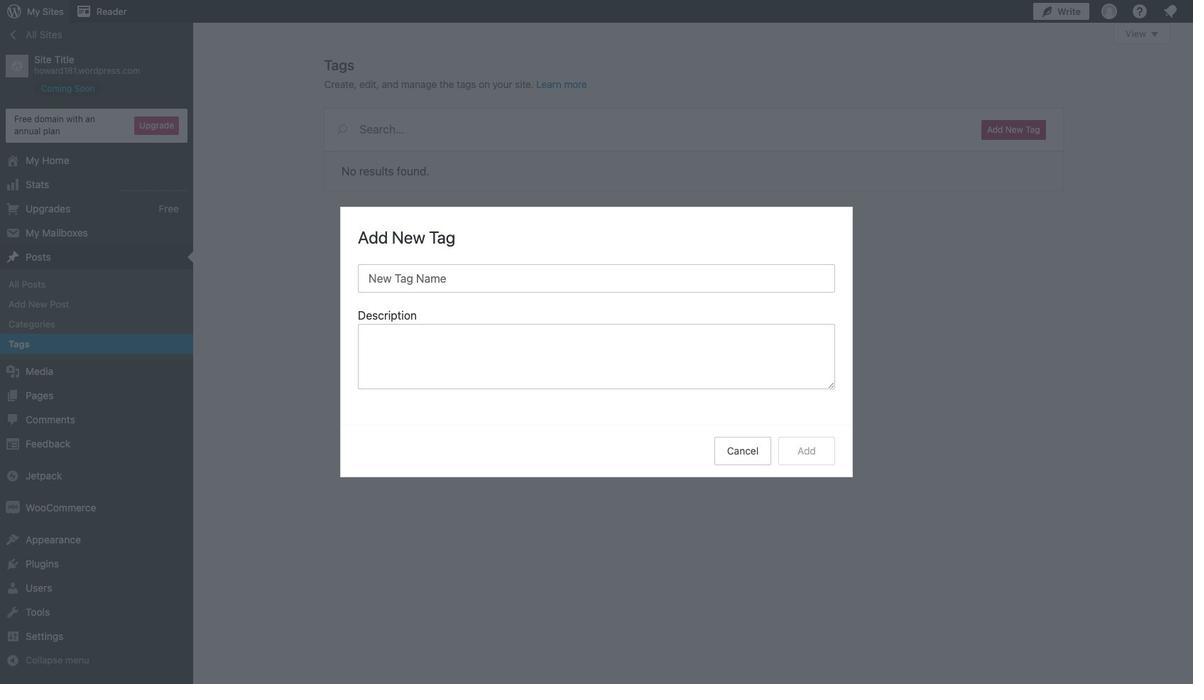 Task type: describe. For each thing, give the bounding box(es) containing it.
help image
[[1132, 3, 1149, 20]]



Task type: locate. For each thing, give the bounding box(es) containing it.
None text field
[[358, 324, 836, 389]]

None search field
[[324, 109, 965, 150]]

main content
[[324, 23, 1171, 191]]

img image
[[6, 501, 20, 515]]

highest hourly views 0 image
[[120, 182, 188, 191]]

dialog
[[341, 207, 853, 477]]

manage your notifications image
[[1162, 3, 1179, 20]]

group
[[358, 307, 836, 394]]

closed image
[[1152, 32, 1159, 37]]

New Tag Name text field
[[358, 264, 836, 293]]

update your profile, personal settings, and more image
[[1101, 3, 1118, 20]]



Task type: vqa. For each thing, say whether or not it's contained in the screenshot.
Search Search Box
no



